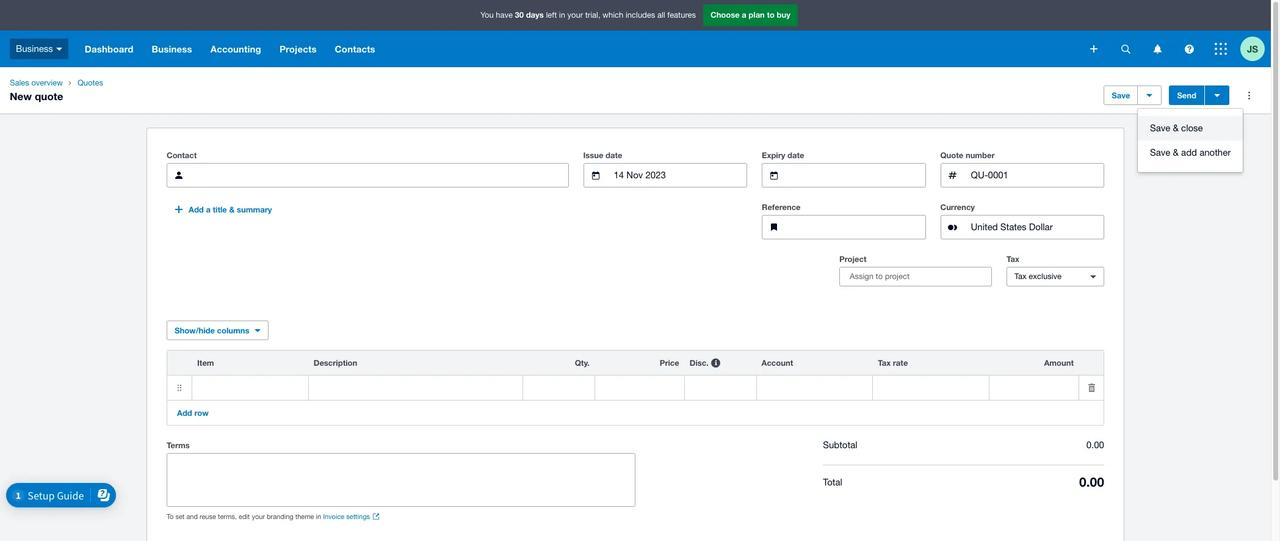 Task type: describe. For each thing, give the bounding box(es) containing it.
Contact field
[[196, 164, 568, 187]]

Terms text field
[[167, 454, 635, 506]]

rate
[[893, 358, 908, 368]]

& for add
[[1174, 147, 1179, 158]]

group containing save & close
[[1138, 109, 1244, 172]]

save & add another button
[[1138, 140, 1244, 165]]

tax for tax exclusive
[[1015, 272, 1027, 281]]

which
[[603, 11, 624, 20]]

choose
[[711, 10, 740, 20]]

Expiry date field
[[792, 164, 926, 187]]

reference
[[762, 202, 801, 212]]

accounting button
[[201, 31, 271, 67]]

send button
[[1170, 86, 1205, 105]]

issue date
[[584, 150, 623, 160]]

quotes link
[[73, 77, 108, 89]]

sales overview link
[[5, 77, 68, 89]]

date for issue date
[[606, 150, 623, 160]]

add row button
[[170, 403, 216, 423]]

add a title & summary
[[189, 205, 272, 214]]

Item field
[[192, 376, 308, 400]]

tax exclusive button
[[1007, 267, 1105, 286]]

number
[[966, 150, 995, 160]]

show/hide
[[175, 326, 215, 335]]

have
[[496, 11, 513, 20]]

show/hide columns button
[[167, 321, 268, 340]]

issue
[[584, 150, 604, 160]]

sales overview
[[10, 78, 63, 87]]

quote
[[941, 150, 964, 160]]

Account field
[[757, 376, 873, 400]]

save & close
[[1151, 123, 1204, 133]]

svg image inside business popup button
[[56, 47, 62, 51]]

exclusive
[[1029, 272, 1062, 281]]

to
[[167, 513, 174, 520]]

project
[[840, 254, 867, 264]]

invoice
[[323, 513, 345, 520]]

you
[[481, 11, 494, 20]]

expiry date
[[762, 150, 805, 160]]

price
[[660, 358, 680, 368]]

another
[[1200, 147, 1231, 158]]

tax rate
[[878, 358, 908, 368]]

tax for tax
[[1007, 254, 1020, 264]]

save & add another
[[1151, 147, 1231, 158]]

your for reuse
[[252, 513, 265, 520]]

row
[[194, 408, 209, 418]]

add for add row
[[177, 408, 192, 418]]

invoice settings link
[[323, 512, 380, 522]]

tax for tax rate
[[878, 358, 891, 368]]

remove row image
[[1080, 376, 1104, 400]]

quote
[[35, 90, 63, 103]]

0 horizontal spatial svg image
[[1154, 44, 1162, 53]]

summary
[[237, 205, 272, 214]]

description
[[314, 358, 357, 368]]

Qty. field
[[523, 376, 595, 400]]

sales
[[10, 78, 29, 87]]

total
[[823, 477, 843, 487]]

amount
[[1045, 358, 1074, 368]]

& for close
[[1174, 123, 1179, 133]]

account
[[762, 358, 794, 368]]

columns
[[217, 326, 250, 335]]

js button
[[1241, 31, 1272, 67]]

overflow menu image
[[1237, 83, 1262, 107]]

and
[[187, 513, 198, 520]]

projects button
[[271, 31, 326, 67]]

left
[[546, 11, 557, 20]]

2 horizontal spatial svg image
[[1215, 43, 1228, 55]]

terms
[[167, 440, 190, 450]]

set
[[176, 513, 185, 520]]

disc.
[[690, 358, 709, 368]]

trial,
[[586, 11, 601, 20]]

dashboard link
[[76, 31, 143, 67]]

plan
[[749, 10, 765, 20]]

Reference text field
[[792, 216, 926, 239]]



Task type: vqa. For each thing, say whether or not it's contained in the screenshot.
bottom Save
yes



Task type: locate. For each thing, give the bounding box(es) containing it.
0 horizontal spatial in
[[316, 513, 321, 520]]

title
[[213, 205, 227, 214]]

drag handle image
[[167, 376, 192, 400]]

tax inside popup button
[[1015, 272, 1027, 281]]

1 horizontal spatial in
[[559, 11, 566, 20]]

tax left the exclusive
[[1015, 272, 1027, 281]]

add a title & summary button
[[167, 200, 279, 219]]

add inside button
[[177, 408, 192, 418]]

save & close button
[[1138, 116, 1244, 140]]

1 horizontal spatial date
[[788, 150, 805, 160]]

in
[[559, 11, 566, 20], [316, 513, 321, 520]]

1 vertical spatial tax
[[1015, 272, 1027, 281]]

Amount field
[[990, 376, 1079, 400]]

save for save
[[1112, 90, 1131, 100]]

0 horizontal spatial your
[[252, 513, 265, 520]]

save
[[1112, 90, 1131, 100], [1151, 123, 1171, 133], [1151, 147, 1171, 158]]

days
[[526, 10, 544, 20]]

Project field
[[840, 266, 992, 287]]

a left 'title' in the left of the page
[[206, 205, 211, 214]]

your
[[568, 11, 583, 20], [252, 513, 265, 520]]

1 horizontal spatial svg image
[[1185, 44, 1194, 53]]

1 vertical spatial save
[[1151, 123, 1171, 133]]

0 horizontal spatial date
[[606, 150, 623, 160]]

1 business button from the left
[[0, 31, 76, 67]]

choose a plan to buy
[[711, 10, 791, 20]]

1 horizontal spatial a
[[742, 10, 747, 20]]

new
[[10, 90, 32, 103]]

add for add a title & summary
[[189, 205, 204, 214]]

1 horizontal spatial your
[[568, 11, 583, 20]]

& left add
[[1174, 147, 1179, 158]]

overview
[[31, 78, 63, 87]]

your right edit at the bottom left of the page
[[252, 513, 265, 520]]

branding
[[267, 513, 294, 520]]

features
[[668, 11, 696, 20]]

& right 'title' in the left of the page
[[229, 205, 235, 214]]

your left trial, at the left top of page
[[568, 11, 583, 20]]

0 vertical spatial add
[[189, 205, 204, 214]]

1 horizontal spatial business button
[[143, 31, 201, 67]]

includes
[[626, 11, 656, 20]]

&
[[1174, 123, 1179, 133], [1174, 147, 1179, 158], [229, 205, 235, 214]]

tax up tax exclusive
[[1007, 254, 1020, 264]]

expiry
[[762, 150, 786, 160]]

send
[[1178, 90, 1197, 100]]

your inside you have 30 days left in your trial, which includes all features
[[568, 11, 583, 20]]

Quote number text field
[[970, 164, 1104, 187]]

0.00
[[1087, 440, 1105, 450], [1080, 475, 1105, 490]]

save button
[[1104, 86, 1139, 105]]

quote number
[[941, 150, 995, 160]]

0 vertical spatial tax
[[1007, 254, 1020, 264]]

0 vertical spatial in
[[559, 11, 566, 20]]

Description text field
[[309, 376, 523, 400]]

contacts
[[335, 43, 376, 54]]

0 horizontal spatial business button
[[0, 31, 76, 67]]

2 vertical spatial save
[[1151, 147, 1171, 158]]

1 vertical spatial 0.00
[[1080, 475, 1105, 490]]

js
[[1248, 43, 1259, 54]]

1 vertical spatial in
[[316, 513, 321, 520]]

currency
[[941, 202, 975, 212]]

group
[[1138, 109, 1244, 172]]

your for days
[[568, 11, 583, 20]]

to set and reuse terms, edit your branding theme in invoice settings
[[167, 513, 370, 520]]

1 vertical spatial add
[[177, 408, 192, 418]]

edit
[[239, 513, 250, 520]]

you have 30 days left in your trial, which includes all features
[[481, 10, 696, 20]]

date right issue
[[606, 150, 623, 160]]

subtotal
[[823, 440, 858, 450]]

1 vertical spatial a
[[206, 205, 211, 214]]

list box containing save & close
[[1138, 109, 1244, 172]]

Disc. field
[[685, 376, 756, 400]]

0 vertical spatial &
[[1174, 123, 1179, 133]]

0.00 for total
[[1080, 475, 1105, 490]]

0 vertical spatial your
[[568, 11, 583, 20]]

add
[[189, 205, 204, 214], [177, 408, 192, 418]]

date right expiry
[[788, 150, 805, 160]]

close
[[1182, 123, 1204, 133]]

accounting
[[211, 43, 261, 54]]

navigation containing dashboard
[[76, 31, 1082, 67]]

add left row on the bottom left of the page
[[177, 408, 192, 418]]

Issue date field
[[613, 164, 747, 187]]

svg image
[[1215, 43, 1228, 55], [1154, 44, 1162, 53], [1185, 44, 1194, 53]]

terms,
[[218, 513, 237, 520]]

0 horizontal spatial a
[[206, 205, 211, 214]]

save inside button
[[1151, 123, 1171, 133]]

quotes
[[77, 78, 103, 87]]

1 horizontal spatial business
[[152, 43, 192, 54]]

Currency field
[[970, 216, 1104, 239]]

add inside button
[[189, 205, 204, 214]]

0 vertical spatial save
[[1112, 90, 1131, 100]]

a for choose
[[742, 10, 747, 20]]

2 vertical spatial tax
[[878, 358, 891, 368]]

1 date from the left
[[606, 150, 623, 160]]

0 horizontal spatial business
[[16, 43, 53, 54]]

in right theme
[[316, 513, 321, 520]]

item
[[197, 358, 214, 368]]

2 vertical spatial &
[[229, 205, 235, 214]]

contacts button
[[326, 31, 385, 67]]

dashboard
[[85, 43, 133, 54]]

0 vertical spatial a
[[742, 10, 747, 20]]

save inside "button"
[[1112, 90, 1131, 100]]

30
[[515, 10, 524, 20]]

settings
[[346, 513, 370, 520]]

add row
[[177, 408, 209, 418]]

tax exclusive
[[1015, 272, 1062, 281]]

show/hide columns
[[175, 326, 250, 335]]

all
[[658, 11, 666, 20]]

Tax rate field
[[874, 376, 989, 400]]

1 vertical spatial your
[[252, 513, 265, 520]]

svg image
[[1122, 44, 1131, 53], [1091, 45, 1098, 53], [56, 47, 62, 51]]

navigation
[[76, 31, 1082, 67]]

1 vertical spatial &
[[1174, 147, 1179, 158]]

0 vertical spatial 0.00
[[1087, 440, 1105, 450]]

list box
[[1138, 109, 1244, 172]]

add left 'title' in the left of the page
[[189, 205, 204, 214]]

add
[[1182, 147, 1198, 158]]

banner
[[0, 0, 1272, 67]]

1 horizontal spatial svg image
[[1091, 45, 1098, 53]]

& inside button
[[229, 205, 235, 214]]

line items element
[[167, 350, 1105, 426]]

save for save & close
[[1151, 123, 1171, 133]]

a inside button
[[206, 205, 211, 214]]

tax
[[1007, 254, 1020, 264], [1015, 272, 1027, 281], [878, 358, 891, 368]]

banner containing js
[[0, 0, 1272, 67]]

& left close on the right top of page
[[1174, 123, 1179, 133]]

in right left on the top left of page
[[559, 11, 566, 20]]

0.00 for subtotal
[[1087, 440, 1105, 450]]

buy
[[777, 10, 791, 20]]

reuse
[[200, 513, 216, 520]]

tax left rate
[[878, 358, 891, 368]]

a for add
[[206, 205, 211, 214]]

0 horizontal spatial svg image
[[56, 47, 62, 51]]

date for expiry date
[[788, 150, 805, 160]]

2 date from the left
[[788, 150, 805, 160]]

projects
[[280, 43, 317, 54]]

& inside button
[[1174, 147, 1179, 158]]

save for save & add another
[[1151, 147, 1171, 158]]

new quote
[[10, 90, 63, 103]]

qty.
[[575, 358, 590, 368]]

Price field
[[595, 376, 685, 400]]

theme
[[295, 513, 314, 520]]

contact
[[167, 150, 197, 160]]

date
[[606, 150, 623, 160], [788, 150, 805, 160]]

tax inside line items 'element'
[[878, 358, 891, 368]]

business
[[16, 43, 53, 54], [152, 43, 192, 54]]

save inside button
[[1151, 147, 1171, 158]]

a left the plan
[[742, 10, 747, 20]]

in inside you have 30 days left in your trial, which includes all features
[[559, 11, 566, 20]]

to
[[767, 10, 775, 20]]

2 business button from the left
[[143, 31, 201, 67]]

business button
[[0, 31, 76, 67], [143, 31, 201, 67]]

& inside button
[[1174, 123, 1179, 133]]

2 horizontal spatial svg image
[[1122, 44, 1131, 53]]



